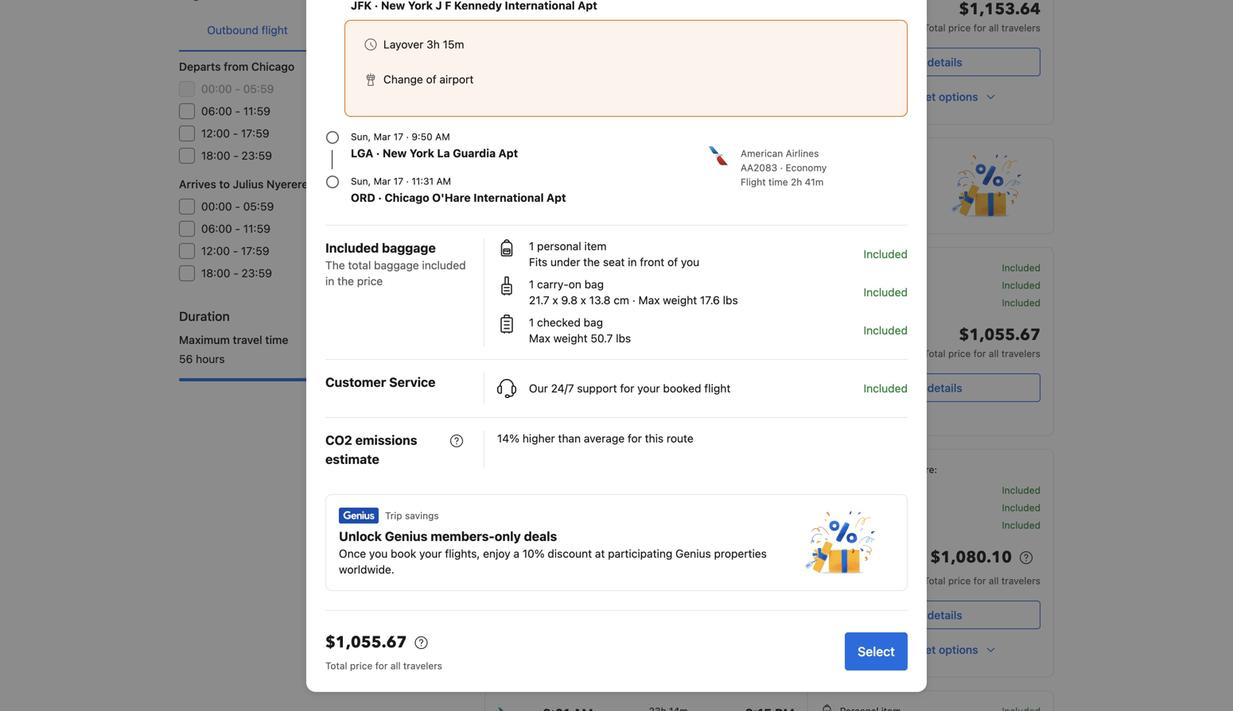 Task type: describe. For each thing, give the bounding box(es) containing it.
book inside unlock genius members-only deals once you book your flights, enjoy a 10% discount at participating genius properties worldwide.
[[391, 548, 416, 561]]

· left 11:31 on the left
[[406, 176, 409, 187]]

apt inside sun, mar 17 · 9:50 am lga · new york la guardia apt
[[498, 147, 518, 160]]

1 inside 1 checked bag max weight 50.7 lbs
[[529, 316, 534, 329]]

from
[[224, 60, 248, 73]]

to
[[219, 178, 230, 191]]

customer service
[[325, 375, 436, 390]]

flight for return flight
[[390, 23, 416, 37]]

at inside unlock genius members-only deals once you book your flights, enjoy a 10% discount at participating genius properties worldwide.
[[595, 548, 605, 561]]

trip savings
[[385, 511, 439, 522]]

bag inside included checked bag
[[882, 298, 899, 309]]

average
[[584, 432, 625, 445]]

- for 242
[[235, 200, 240, 213]]

1 details from the top
[[927, 56, 962, 69]]

bag inside 1 carry-on bag 21.7 x 9.8 x 13.8 cm · max weight 17.6 lbs
[[584, 278, 604, 291]]

checked
[[537, 316, 581, 329]]

dar inside the 11:59 pm dar . mar 16
[[542, 556, 562, 567]]

1 vertical spatial economy
[[821, 465, 862, 476]]

50.7 lbs
[[591, 332, 631, 345]]

pm for 3:55 pm
[[775, 537, 794, 552]]

06:00 - 11:59 for to
[[201, 222, 270, 235]]

23:59 for chicago
[[241, 149, 272, 162]]

2h
[[791, 177, 802, 188]]

a inside unlock genius members-only deals once you book your flights, enjoy a 10% discount at participating genius properties worldwide.
[[513, 548, 519, 561]]

service
[[389, 375, 436, 390]]

21h 44m
[[649, 293, 688, 304]]

co2
[[325, 433, 352, 448]]

flight
[[741, 177, 766, 188]]

discount inside once you book your flights, enjoy a 10% discount at participating genius properties worldwide.
[[707, 191, 751, 204]]

total for pm view details button
[[924, 576, 945, 587]]

airport
[[380, 178, 417, 191]]

only
[[495, 529, 521, 545]]

23h 56m
[[648, 537, 688, 548]]

discount inside unlock genius members-only deals once you book your flights, enjoy a 10% discount at participating genius properties worldwide.
[[548, 548, 592, 561]]

mar inside the 11:59 pm dar . mar 16
[[570, 556, 587, 567]]

- for 264
[[233, 127, 238, 140]]

lga
[[351, 147, 373, 160]]

included
[[422, 259, 466, 272]]

total for 1st view details button from the top
[[924, 22, 945, 33]]

1 horizontal spatial airlines
[[613, 410, 646, 422]]

york
[[410, 147, 434, 160]]

15m
[[443, 38, 464, 51]]

options for 2nd explore ticket options button from the top
[[939, 644, 978, 657]]

21h
[[649, 293, 665, 304]]

18:00 - 23:59 for from
[[201, 149, 272, 162]]

enjoy inside once you book your flights, enjoy a 10% discount at participating genius properties worldwide.
[[642, 191, 670, 204]]

fits
[[529, 256, 547, 269]]

personal
[[537, 240, 581, 253]]

ord inside 3:55 pm ord . mar 17
[[736, 556, 756, 567]]

book inside once you book your flights, enjoy a 10% discount at participating genius properties worldwide.
[[550, 191, 575, 204]]

in inside the 1 personal item fits under the seat in front of you
[[628, 256, 637, 269]]

fare:
[[917, 465, 937, 476]]

1 x from the left
[[552, 294, 558, 307]]

3:55 pm ord . mar 17
[[736, 537, 794, 567]]

in inside included baggage the total baggage included in the price
[[325, 275, 334, 288]]

1 vertical spatial item
[[881, 485, 901, 496]]

price inside $1,055.67 total price for all travelers
[[948, 348, 971, 360]]

9.8
[[561, 294, 577, 307]]

dar . mar 16 for 1 stop
[[542, 4, 600, 18]]

1 horizontal spatial american
[[568, 410, 610, 422]]

included inside included checked bag
[[1002, 280, 1040, 291]]

return flight
[[353, 23, 416, 37]]

24/7
[[551, 382, 574, 395]]

1 12:00 - 17:59 from the top
[[201, 127, 269, 140]]

included inside included baggage the total baggage included in the price
[[325, 241, 379, 256]]

- for 137
[[235, 105, 240, 118]]

view for pm
[[899, 609, 924, 622]]

- for 191
[[233, 149, 238, 162]]

american for american airlines , kenya airways
[[498, 338, 540, 349]]

weight inside 1 checked bag max weight 50.7 lbs
[[553, 332, 588, 345]]

2 explore from the top
[[864, 644, 903, 657]]

2 stops from the top
[[660, 486, 685, 497]]

0 horizontal spatial genius
[[385, 529, 428, 545]]

arrives
[[179, 178, 216, 191]]

0 horizontal spatial of
[[426, 73, 436, 86]]

trip
[[385, 511, 402, 522]]

flights, inside once you book your flights, enjoy a 10% discount at participating genius properties worldwide.
[[604, 191, 639, 204]]

cheapest
[[502, 264, 545, 275]]

a inside once you book your flights, enjoy a 10% discount at participating genius properties worldwide.
[[673, 191, 679, 204]]

1 vertical spatial airways
[[528, 410, 562, 422]]

unlock
[[339, 529, 382, 545]]

enjoy inside unlock genius members-only deals once you book your flights, enjoy a 10% discount at participating genius properties worldwide.
[[483, 548, 510, 561]]

kenya airways , american airlines
[[498, 410, 646, 422]]

$1,080.10
[[930, 547, 1012, 569]]

once inside once you book your flights, enjoy a 10% discount at participating genius properties worldwide.
[[498, 191, 525, 204]]

maximum travel time 56 hours
[[179, 334, 288, 366]]

1 explore ticket options button from the top
[[821, 83, 1040, 111]]

la
[[437, 147, 450, 160]]

genius inside once you book your flights, enjoy a 10% discount at participating genius properties worldwide.
[[835, 191, 870, 204]]

, for airways
[[562, 410, 565, 422]]

1 12:00 from the top
[[201, 127, 230, 140]]

all inside $1,055.67 total price for all travelers
[[989, 348, 999, 360]]

18:00 - 23:59 for to
[[201, 267, 272, 280]]

standard
[[865, 465, 905, 476]]

1 2 stops from the top
[[652, 387, 685, 398]]

view details for am
[[899, 382, 962, 395]]

am for o'hare
[[436, 176, 451, 187]]

mar inside sun, mar 17 · 9:50 am lga · new york la guardia apt
[[374, 131, 391, 142]]

economy standard 5 fare:
[[821, 465, 937, 476]]

our 24/7 support for your booked flight
[[529, 382, 731, 395]]

unlock genius members-only deals once you book your flights, enjoy a 10% discount at participating genius properties worldwide.
[[339, 529, 767, 577]]

1 carry-on bag 21.7 x 9.8 x 13.8 cm · max weight 17.6 lbs
[[529, 278, 738, 307]]

new
[[383, 147, 407, 160]]

worldwide. inside once you book your flights, enjoy a 10% discount at participating genius properties worldwide.
[[498, 206, 554, 220]]

checked bag
[[840, 520, 899, 531]]

options for 1st explore ticket options button
[[939, 90, 978, 103]]

1 17:59 from the top
[[241, 127, 269, 140]]

on for carry-
[[869, 280, 880, 291]]

0
[[446, 82, 453, 95]]

2 explore ticket options button from the top
[[821, 636, 1040, 665]]

1 vertical spatial baggage
[[374, 259, 419, 272]]

seat
[[603, 256, 625, 269]]

booked
[[663, 382, 701, 395]]

mar inside 7:31 am ord . mar 1
[[571, 312, 588, 323]]

personal item
[[840, 485, 901, 496]]

00:00 for arrives
[[201, 200, 232, 213]]

14% higher than average for this route
[[497, 432, 693, 445]]

7:31
[[542, 293, 568, 308]]

max inside 1 carry-on bag 21.7 x 9.8 x 13.8 cm · max weight 17.6 lbs
[[638, 294, 660, 307]]

carry-on bag
[[840, 503, 900, 514]]

16 inside the 11:59 pm dar . mar 16
[[590, 556, 600, 567]]

change of airport
[[383, 73, 474, 86]]

outbound flight
[[207, 23, 288, 37]]

ticket for 1st explore ticket options button
[[906, 90, 936, 103]]

2 2 stops from the top
[[652, 486, 685, 497]]

your inside once you book your flights, enjoy a 10% discount at participating genius properties worldwide.
[[578, 191, 601, 204]]

0 vertical spatial chicago
[[251, 60, 294, 73]]

mar inside sun, mar 17 · 11:31 am ord · chicago o'hare international apt
[[374, 176, 391, 187]]

once you book your flights, enjoy a 10% discount at participating genius properties worldwide.
[[498, 191, 926, 220]]

44m
[[667, 293, 688, 304]]

2 carry- from the top
[[840, 503, 869, 514]]

1 stop from the top
[[661, 10, 681, 21]]

2 horizontal spatial flight
[[704, 382, 731, 395]]

ticket for 2nd explore ticket options button from the top
[[906, 644, 936, 657]]

0 vertical spatial total price for all travelers
[[924, 22, 1040, 33]]

17 for chicago
[[393, 176, 403, 187]]

properties inside unlock genius members-only deals once you book your flights, enjoy a 10% discount at participating genius properties worldwide.
[[714, 548, 767, 561]]

· right lga
[[376, 147, 380, 160]]

select
[[858, 645, 895, 660]]

departs
[[179, 60, 221, 73]]

outbound
[[207, 23, 258, 37]]

max inside 1 checked bag max weight 50.7 lbs
[[529, 332, 550, 345]]

the
[[325, 259, 345, 272]]

on for carry-
[[569, 278, 581, 291]]

your inside unlock genius members-only deals once you book your flights, enjoy a 10% discount at participating genius properties worldwide.
[[419, 548, 442, 561]]

select button
[[845, 633, 908, 671]]

under
[[550, 256, 580, 269]]

43
[[439, 267, 453, 280]]

the inside included baggage the total baggage included in the price
[[337, 275, 354, 288]]

nyerere
[[266, 178, 308, 191]]

participating inside unlock genius members-only deals once you book your flights, enjoy a 10% discount at participating genius properties worldwide.
[[608, 548, 672, 561]]

estimate
[[325, 452, 379, 467]]

checked inside included checked bag
[[840, 298, 879, 309]]

13.8
[[589, 294, 611, 307]]

0 vertical spatial baggage
[[382, 241, 436, 256]]

properties inside once you book your flights, enjoy a 10% discount at participating genius properties worldwide.
[[873, 191, 926, 204]]

american airlines aa2083 · economy flight time 2h 41m
[[741, 148, 827, 188]]

0 vertical spatial kenya
[[582, 338, 609, 349]]

1 horizontal spatial genius
[[675, 548, 711, 561]]

10% inside once you book your flights, enjoy a 10% discount at participating genius properties worldwide.
[[682, 191, 704, 204]]

11:31
[[412, 176, 434, 187]]

21.7
[[529, 294, 549, 307]]

higher
[[522, 432, 555, 445]]

klm
[[498, 582, 518, 593]]

1 vertical spatial your
[[637, 382, 660, 395]]

time inside maximum travel time 56 hours
[[265, 334, 288, 347]]

am inside 7:31 am ord . mar 1
[[571, 293, 592, 308]]

time inside 'american airlines aa2083 · economy flight time 2h 41m'
[[768, 177, 788, 188]]

$1,055.67 for $1,055.67 total price for all travelers
[[959, 325, 1040, 346]]

tab list containing outbound flight
[[179, 10, 453, 53]]

mar 3
[[769, 484, 794, 495]]

5
[[908, 465, 914, 476]]

56
[[179, 353, 193, 366]]

1 explore from the top
[[864, 90, 903, 103]]

11:59 pm dar . mar 16
[[542, 537, 600, 567]]



Task type: locate. For each thing, give the bounding box(es) containing it.
you inside the 1 personal item fits under the seat in front of you
[[681, 256, 699, 269]]

flight
[[261, 23, 288, 37], [390, 23, 416, 37], [704, 382, 731, 395]]

1 vertical spatial 18:00
[[201, 267, 230, 280]]

1 horizontal spatial $1,055.67
[[959, 325, 1040, 346]]

0 horizontal spatial max
[[529, 332, 550, 345]]

0 horizontal spatial once
[[339, 548, 366, 561]]

2 stop from the top
[[662, 558, 682, 570]]

1 2 from the top
[[652, 387, 657, 398]]

return flight button
[[316, 10, 453, 51]]

am inside sun, mar 17 · 11:31 am ord · chicago o'hare international apt
[[436, 176, 451, 187]]

0 horizontal spatial flight
[[261, 23, 288, 37]]

- for 43
[[233, 267, 238, 280]]

aa2083
[[741, 162, 777, 173]]

11:59 right only
[[542, 537, 576, 552]]

max down checked on the left top
[[529, 332, 550, 345]]

bag inside 'included carry-on bag'
[[883, 280, 900, 291]]

once down unlock
[[339, 548, 366, 561]]

price inside included baggage the total baggage included in the price
[[357, 275, 383, 288]]

pm right "deals"
[[579, 537, 599, 552]]

05:59 down "julius"
[[243, 200, 274, 213]]

ord inside 7:31 am ord . mar 1
[[542, 312, 563, 323]]

·
[[406, 131, 409, 142], [376, 147, 380, 160], [780, 162, 783, 173], [406, 176, 409, 187], [378, 191, 382, 204], [632, 294, 635, 307]]

american airlines image
[[709, 146, 728, 165]]

carry- inside 'included carry-on bag'
[[840, 280, 869, 291]]

once inside unlock genius members-only deals once you book your flights, enjoy a 10% discount at participating genius properties worldwide.
[[339, 548, 366, 561]]

apt right the "guardia"
[[498, 147, 518, 160]]

included baggage the total baggage included in the price
[[325, 241, 466, 288]]

x right 9.8 on the top left of the page
[[580, 294, 586, 307]]

our
[[529, 382, 548, 395]]

tab list
[[179, 10, 453, 53]]

book down trip savings
[[391, 548, 416, 561]]

travelers inside $1,055.67 total price for all travelers
[[1001, 348, 1040, 360]]

1 horizontal spatial enjoy
[[642, 191, 670, 204]]

00:00 down departs
[[201, 82, 232, 95]]

1 vertical spatial stops
[[660, 486, 685, 497]]

once right o'hare
[[498, 191, 525, 204]]

2 sun, from the top
[[351, 176, 371, 187]]

1 horizontal spatial apt
[[546, 191, 566, 204]]

genius image
[[498, 151, 538, 167], [498, 151, 538, 167], [951, 154, 1021, 218], [339, 508, 379, 524], [339, 508, 379, 524], [805, 511, 875, 575]]

carry-
[[840, 280, 869, 291], [840, 503, 869, 514]]

1 vertical spatial discount
[[548, 548, 592, 561]]

1 00:00 - 05:59 from the top
[[201, 82, 274, 95]]

1 horizontal spatial kenya
[[582, 338, 609, 349]]

00:00
[[201, 82, 232, 95], [201, 200, 232, 213]]

1 vertical spatial 23:59
[[241, 267, 272, 280]]

0 vertical spatial apt
[[498, 147, 518, 160]]

the inside the 1 personal item fits under the seat in front of you
[[583, 256, 600, 269]]

members-
[[431, 529, 495, 545]]

2 vertical spatial 17
[[785, 556, 794, 567]]

airport
[[439, 73, 474, 86]]

05:59 for julius
[[243, 200, 274, 213]]

10% inside unlock genius members-only deals once you book your flights, enjoy a 10% discount at participating genius properties worldwide.
[[522, 548, 545, 561]]

1 18:00 - 23:59 from the top
[[201, 149, 272, 162]]

1 vertical spatial of
[[667, 256, 678, 269]]

1 vertical spatial 1 stop
[[655, 558, 682, 570]]

bag inside 1 checked bag max weight 50.7 lbs
[[584, 316, 603, 329]]

kenya down the 13.8
[[582, 338, 609, 349]]

12:00 - 17:59 down the to
[[201, 245, 269, 258]]

baggage right total
[[374, 259, 419, 272]]

3 details from the top
[[927, 609, 962, 622]]

$1,080.10 region
[[821, 546, 1040, 574]]

1 vertical spatial explore ticket options
[[864, 644, 978, 657]]

item inside the 1 personal item fits under the seat in front of you
[[584, 240, 607, 253]]

1 ticket from the top
[[906, 90, 936, 103]]

11:59 for chicago
[[243, 105, 270, 118]]

3h
[[426, 38, 440, 51]]

06:00 down departs
[[201, 105, 232, 118]]

economy
[[786, 162, 827, 173], [821, 465, 862, 476]]

2 12:00 from the top
[[201, 245, 230, 258]]

1 dar . mar 16 from the top
[[542, 4, 600, 18]]

julius
[[233, 178, 264, 191]]

05:59
[[243, 82, 274, 95], [243, 200, 274, 213]]

1 vertical spatial the
[[337, 275, 354, 288]]

american up "14% higher than average for this route"
[[568, 410, 610, 422]]

cm
[[614, 294, 629, 307]]

max right cm
[[638, 294, 660, 307]]

00:00 - 05:59 down departs from chicago
[[201, 82, 274, 95]]

enjoy
[[642, 191, 670, 204], [483, 548, 510, 561]]

7:31 am ord . mar 1
[[542, 293, 596, 323]]

2 checked from the top
[[840, 520, 879, 531]]

1 stop
[[654, 10, 681, 21], [655, 558, 682, 570]]

0 horizontal spatial book
[[391, 548, 416, 561]]

0 vertical spatial view details button
[[821, 48, 1040, 76]]

of right "front"
[[667, 256, 678, 269]]

2 2 from the top
[[652, 486, 657, 497]]

worldwide. inside unlock genius members-only deals once you book your flights, enjoy a 10% discount at participating genius properties worldwide.
[[339, 564, 394, 577]]

participating
[[767, 191, 832, 204], [608, 548, 672, 561]]

00:00 - 05:59 for to
[[201, 200, 274, 213]]

16
[[590, 7, 600, 18], [590, 384, 600, 395], [590, 556, 600, 567]]

, up than
[[562, 410, 565, 422]]

05:59 for chicago
[[243, 82, 274, 95]]

stops
[[660, 387, 685, 398], [660, 486, 685, 497]]

17:59 up "julius"
[[241, 127, 269, 140]]

0 vertical spatial explore
[[864, 90, 903, 103]]

0 vertical spatial 23:59
[[241, 149, 272, 162]]

economy up personal
[[821, 465, 862, 476]]

0 horizontal spatial time
[[265, 334, 288, 347]]

2 dar . mar 16 from the top
[[542, 381, 600, 395]]

18:00 - 23:59
[[201, 149, 272, 162], [201, 267, 272, 280]]

41m
[[805, 177, 824, 188]]

0 horizontal spatial you
[[369, 548, 388, 561]]

2 06:00 - 11:59 from the top
[[201, 222, 270, 235]]

participating down 2h
[[767, 191, 832, 204]]

1 inside 7:31 am ord . mar 1
[[591, 312, 596, 323]]

all
[[989, 22, 999, 33], [989, 348, 999, 360], [989, 576, 999, 587], [390, 661, 401, 672]]

0 vertical spatial view details
[[899, 56, 962, 69]]

0 horizontal spatial at
[[595, 548, 605, 561]]

11:59 down departs from chicago
[[243, 105, 270, 118]]

1 carry- from the top
[[840, 280, 869, 291]]

emissions
[[355, 433, 417, 448]]

flights, down members-
[[445, 548, 480, 561]]

1 checked from the top
[[840, 298, 879, 309]]

2 vertical spatial genius
[[675, 548, 711, 561]]

genius
[[835, 191, 870, 204], [385, 529, 428, 545], [675, 548, 711, 561]]

00:00 - 05:59
[[201, 82, 274, 95], [201, 200, 274, 213]]

2 vertical spatial view details
[[899, 609, 962, 622]]

item up seat
[[584, 240, 607, 253]]

1 vertical spatial dar . mar 16
[[542, 381, 600, 395]]

06:00 - 11:59 down the to
[[201, 222, 270, 235]]

1 vertical spatial 11:59
[[243, 222, 270, 235]]

11:59 inside the 11:59 pm dar . mar 16
[[542, 537, 576, 552]]

18:00
[[201, 149, 230, 162], [201, 267, 230, 280]]

1 vertical spatial 2
[[652, 486, 657, 497]]

airlines down our 24/7 support for your booked flight
[[613, 410, 646, 422]]

23:59 for julius
[[241, 267, 272, 280]]

0 vertical spatial 11:59
[[243, 105, 270, 118]]

included inside 'included carry-on bag'
[[1002, 263, 1040, 274]]

at left '23h'
[[595, 548, 605, 561]]

00:00 down the to
[[201, 200, 232, 213]]

details for am
[[927, 382, 962, 395]]

. inside the 11:59 pm dar . mar 16
[[564, 553, 567, 564]]

1 horizontal spatial flights,
[[604, 191, 639, 204]]

1 vertical spatial 18:00 - 23:59
[[201, 267, 272, 280]]

flights, inside unlock genius members-only deals once you book your flights, enjoy a 10% discount at participating genius properties worldwide.
[[445, 548, 480, 561]]

2 00:00 from the top
[[201, 200, 232, 213]]

pm for 11:59 pm
[[579, 537, 599, 552]]

support
[[577, 382, 617, 395]]

3 view from the top
[[899, 609, 924, 622]]

economy up 41m
[[786, 162, 827, 173]]

2 x from the left
[[580, 294, 586, 307]]

3 view details from the top
[[899, 609, 962, 622]]

2 vertical spatial am
[[571, 293, 592, 308]]

2 view details button from the top
[[821, 374, 1040, 403]]

return
[[353, 23, 387, 37]]

0 vertical spatial worldwide.
[[498, 206, 554, 220]]

0 vertical spatial 17
[[393, 131, 403, 142]]

carry-
[[537, 278, 569, 291]]

2 pm from the left
[[775, 537, 794, 552]]

1 vertical spatial airlines
[[543, 338, 576, 349]]

pm inside the 11:59 pm dar . mar 16
[[579, 537, 599, 552]]

, for airlines
[[576, 338, 579, 349]]

2 options from the top
[[939, 644, 978, 657]]

$1,055.67
[[959, 325, 1040, 346], [325, 632, 407, 654]]

total price for all travelers for $1,080.10
[[924, 576, 1040, 587]]

outbound flight button
[[179, 10, 316, 51]]

1 view from the top
[[899, 56, 924, 69]]

1 inside the 1 personal item fits under the seat in front of you
[[529, 240, 534, 253]]

explore ticket options for 2nd explore ticket options button from the top
[[864, 644, 978, 657]]

ord inside sun, mar 17 · 11:31 am ord · chicago o'hare international apt
[[351, 191, 375, 204]]

191
[[436, 149, 453, 162]]

your down members-
[[419, 548, 442, 561]]

personal
[[840, 485, 879, 496]]

view details button for pm
[[821, 601, 1040, 630]]

airways down cm
[[611, 338, 646, 349]]

view details button for am
[[821, 374, 1040, 403]]

1 view details from the top
[[899, 56, 962, 69]]

00:00 for departs
[[201, 82, 232, 95]]

0 horizontal spatial pm
[[579, 537, 599, 552]]

0 vertical spatial dar . mar 16
[[542, 4, 600, 18]]

international inside sun, mar 17 · 11:31 am ord · chicago o'hare international apt
[[473, 191, 544, 204]]

flight right outbound
[[261, 23, 288, 37]]

kenya up 14%
[[498, 410, 525, 422]]

properties
[[873, 191, 926, 204], [714, 548, 767, 561]]

sun, mar 17 · 9:50 am lga · new york la guardia apt
[[351, 131, 518, 160]]

time left 2h
[[768, 177, 788, 188]]

at
[[754, 191, 764, 204], [595, 548, 605, 561]]

international down lga
[[311, 178, 377, 191]]

14%
[[497, 432, 519, 445]]

0 vertical spatial 00:00 - 05:59
[[201, 82, 274, 95]]

0 vertical spatial once
[[498, 191, 525, 204]]

1 vertical spatial am
[[436, 176, 451, 187]]

17 inside sun, mar 17 · 11:31 am ord · chicago o'hare international apt
[[393, 176, 403, 187]]

flight right booked at the right bottom
[[704, 382, 731, 395]]

1 horizontal spatial the
[[583, 256, 600, 269]]

stops up 23h 56m
[[660, 486, 685, 497]]

0 vertical spatial at
[[754, 191, 764, 204]]

0 vertical spatial 2
[[652, 387, 657, 398]]

2 16 from the top
[[590, 384, 600, 395]]

1 stops from the top
[[660, 387, 685, 398]]

2
[[652, 387, 657, 398], [652, 486, 657, 497]]

2 horizontal spatial your
[[637, 382, 660, 395]]

, down checked on the left top
[[576, 338, 579, 349]]

total inside $1,055.67 total price for all travelers
[[924, 348, 945, 360]]

the down the
[[337, 275, 354, 288]]

1 horizontal spatial discount
[[707, 191, 751, 204]]

06:00 down the to
[[201, 222, 232, 235]]

maximum
[[179, 334, 230, 347]]

1 vertical spatial 17:59
[[241, 245, 269, 258]]

0 vertical spatial stops
[[660, 387, 685, 398]]

1 sun, from the top
[[351, 131, 371, 142]]

18:00 for departs
[[201, 149, 230, 162]]

1 vertical spatial max
[[529, 332, 550, 345]]

you inside once you book your flights, enjoy a 10% discount at participating genius properties worldwide.
[[528, 191, 547, 204]]

00:00 - 05:59 for from
[[201, 82, 274, 95]]

co2 emissions estimate
[[325, 433, 417, 467]]

1 vertical spatial $1,055.67
[[325, 632, 407, 654]]

chicago right from
[[251, 60, 294, 73]]

$1,055.67 region
[[325, 631, 832, 659]]

baggage down 238
[[382, 241, 436, 256]]

264
[[432, 127, 453, 140]]

sun, inside sun, mar 17 · 11:31 am ord · chicago o'hare international apt
[[351, 176, 371, 187]]

airlines inside 'american airlines aa2083 · economy flight time 2h 41m'
[[786, 148, 819, 159]]

23h
[[648, 537, 665, 548]]

17 for new
[[393, 131, 403, 142]]

2 stops up the route
[[652, 387, 685, 398]]

· inside 'american airlines aa2083 · economy flight time 2h 41m'
[[780, 162, 783, 173]]

american airlines , kenya airways
[[498, 338, 646, 349]]

am inside sun, mar 17 · 9:50 am lga · new york la guardia apt
[[435, 131, 450, 142]]

0 vertical spatial airways
[[611, 338, 646, 349]]

0 horizontal spatial american
[[498, 338, 540, 349]]

· inside 1 carry-on bag 21.7 x 9.8 x 13.8 cm · max weight 17.6 lbs
[[632, 294, 635, 307]]

2 details from the top
[[927, 382, 962, 395]]

1 06:00 from the top
[[201, 105, 232, 118]]

2 horizontal spatial you
[[681, 256, 699, 269]]

ord left mar 1
[[542, 484, 563, 495]]

2 horizontal spatial airlines
[[786, 148, 819, 159]]

· left 9:50
[[406, 131, 409, 142]]

airlines for ·
[[786, 148, 819, 159]]

layover 3h 15m
[[383, 38, 464, 51]]

sun, inside sun, mar 17 · 9:50 am lga · new york la guardia apt
[[351, 131, 371, 142]]

0 vertical spatial sun,
[[351, 131, 371, 142]]

weight left 17.6 lbs at the top right
[[663, 294, 697, 307]]

0 vertical spatial 18:00
[[201, 149, 230, 162]]

in down the
[[325, 275, 334, 288]]

flights,
[[604, 191, 639, 204], [445, 548, 480, 561]]

2 23:59 from the top
[[241, 267, 272, 280]]

2 left booked at the right bottom
[[652, 387, 657, 398]]

sun, down lga
[[351, 176, 371, 187]]

time right travel
[[265, 334, 288, 347]]

for inside $1,055.67 total price for all travelers
[[973, 348, 986, 360]]

your left booked at the right bottom
[[637, 382, 660, 395]]

2 stops
[[652, 387, 685, 398], [652, 486, 685, 497]]

enjoy down only
[[483, 548, 510, 561]]

american for american airlines aa2083 · economy flight time 2h 41m
[[741, 148, 783, 159]]

18:00 up the to
[[201, 149, 230, 162]]

17.6 lbs
[[700, 294, 738, 307]]

1 vertical spatial total price for all travelers
[[924, 576, 1040, 587]]

06:00 - 11:59 for from
[[201, 105, 270, 118]]

0 horizontal spatial item
[[584, 240, 607, 253]]

0 vertical spatial participating
[[767, 191, 832, 204]]

stop
[[661, 10, 681, 21], [662, 558, 682, 570]]

2 ticket from the top
[[906, 644, 936, 657]]

2 12:00 - 17:59 from the top
[[201, 245, 269, 258]]

explore ticket options for 1st explore ticket options button
[[864, 90, 978, 103]]

view for am
[[899, 382, 924, 395]]

1 23:59 from the top
[[241, 149, 272, 162]]

1 vertical spatial explore ticket options button
[[821, 636, 1040, 665]]

american down checked on the left top
[[498, 338, 540, 349]]

weight inside 1 carry-on bag 21.7 x 9.8 x 13.8 cm · max weight 17.6 lbs
[[663, 294, 697, 307]]

at inside once you book your flights, enjoy a 10% discount at participating genius properties worldwide.
[[754, 191, 764, 204]]

1 vertical spatial view
[[899, 382, 924, 395]]

. for 11:59
[[564, 553, 567, 564]]

1 vertical spatial a
[[513, 548, 519, 561]]

pm inside 3:55 pm ord . mar 17
[[775, 537, 794, 552]]

total
[[348, 259, 371, 272]]

2 view details from the top
[[899, 382, 962, 395]]

2 00:00 - 05:59 from the top
[[201, 200, 274, 213]]

book up "personal"
[[550, 191, 575, 204]]

18:00 for arrives
[[201, 267, 230, 280]]

explore
[[864, 90, 903, 103], [864, 644, 903, 657]]

16 for 1
[[590, 7, 600, 18]]

on
[[569, 278, 581, 291], [869, 280, 880, 291], [869, 503, 880, 514]]

1 18:00 from the top
[[201, 149, 230, 162]]

am for york
[[435, 131, 450, 142]]

you
[[528, 191, 547, 204], [681, 256, 699, 269], [369, 548, 388, 561]]

chicago inside sun, mar 17 · 11:31 am ord · chicago o'hare international apt
[[385, 191, 429, 204]]

details for pm
[[927, 609, 962, 622]]

item down standard at the right bottom of page
[[881, 485, 901, 496]]

pm
[[579, 537, 599, 552], [775, 537, 794, 552]]

238
[[432, 222, 453, 235]]

worldwide. up "personal"
[[498, 206, 554, 220]]

airlines up 2h
[[786, 148, 819, 159]]

1 explore ticket options from the top
[[864, 90, 978, 103]]

2 vertical spatial 11:59
[[542, 537, 576, 552]]

18:00 - 23:59 up "julius"
[[201, 149, 272, 162]]

than
[[558, 432, 581, 445]]

dar . mar 16 for 2 stops
[[542, 381, 600, 395]]

duration
[[179, 309, 230, 324]]

17:59
[[241, 127, 269, 140], [241, 245, 269, 258]]

on inside 1 carry-on bag 21.7 x 9.8 x 13.8 cm · max weight 17.6 lbs
[[569, 278, 581, 291]]

max
[[638, 294, 660, 307], [529, 332, 550, 345]]

12:00 - 17:59 up the to
[[201, 127, 269, 140]]

airways
[[611, 338, 646, 349], [528, 410, 562, 422]]

1 horizontal spatial at
[[754, 191, 764, 204]]

0 horizontal spatial enjoy
[[483, 548, 510, 561]]

for
[[973, 22, 986, 33], [973, 348, 986, 360], [620, 382, 634, 395], [628, 432, 642, 445], [973, 576, 986, 587], [375, 661, 388, 672]]

12:00 up the to
[[201, 127, 230, 140]]

1 horizontal spatial x
[[580, 294, 586, 307]]

2 17:59 from the top
[[241, 245, 269, 258]]

2 view from the top
[[899, 382, 924, 395]]

· down airport
[[378, 191, 382, 204]]

23:59 up travel
[[241, 267, 272, 280]]

$1,055.67 inside $1,055.67 total price for all travelers
[[959, 325, 1040, 346]]

am up la
[[435, 131, 450, 142]]

23:59 up "julius"
[[241, 149, 272, 162]]

11:59 for julius
[[243, 222, 270, 235]]

. for 7:31
[[566, 309, 569, 320]]

1
[[654, 10, 659, 21], [529, 240, 534, 253], [529, 278, 534, 291], [591, 312, 596, 323], [529, 316, 534, 329], [591, 484, 596, 495], [655, 558, 659, 570]]

am
[[435, 131, 450, 142], [436, 176, 451, 187], [571, 293, 592, 308]]

airlines for kenya
[[543, 338, 576, 349]]

1 vertical spatial view details button
[[821, 374, 1040, 403]]

0 horizontal spatial $1,055.67
[[325, 632, 407, 654]]

am right the 7:31
[[571, 293, 592, 308]]

mar
[[570, 7, 587, 18], [374, 131, 391, 142], [374, 176, 391, 187], [571, 312, 588, 323], [570, 384, 587, 395], [571, 484, 588, 495], [769, 484, 786, 495], [570, 556, 587, 567], [765, 556, 782, 567]]

2 vertical spatial your
[[419, 548, 442, 561]]

layover
[[383, 38, 423, 51]]

customer
[[325, 375, 386, 390]]

1 horizontal spatial pm
[[775, 537, 794, 552]]

you right "front"
[[681, 256, 699, 269]]

1 vertical spatial american
[[498, 338, 540, 349]]

0 vertical spatial 06:00
[[201, 105, 232, 118]]

1 06:00 - 11:59 from the top
[[201, 105, 270, 118]]

price
[[948, 22, 971, 33], [357, 275, 383, 288], [948, 348, 971, 360], [948, 576, 971, 587], [350, 661, 373, 672]]

guardia
[[453, 147, 496, 160]]

1 vertical spatial 2 stops
[[652, 486, 685, 497]]

in right seat
[[628, 256, 637, 269]]

1 00:00 from the top
[[201, 82, 232, 95]]

05:59 down departs from chicago
[[243, 82, 274, 95]]

. for 3:55
[[759, 553, 762, 564]]

0 vertical spatial 00:00
[[201, 82, 232, 95]]

11:59 down "julius"
[[243, 222, 270, 235]]

american up aa2083
[[741, 148, 783, 159]]

2 06:00 from the top
[[201, 222, 232, 235]]

the left seat
[[583, 256, 600, 269]]

2 18:00 from the top
[[201, 267, 230, 280]]

1 vertical spatial 16
[[590, 384, 600, 395]]

17 inside 3:55 pm ord . mar 17
[[785, 556, 794, 567]]

1 pm from the left
[[579, 537, 599, 552]]

06:00
[[201, 105, 232, 118], [201, 222, 232, 235]]

0 horizontal spatial kenya
[[498, 410, 525, 422]]

enjoy up "front"
[[642, 191, 670, 204]]

. inside 7:31 am ord . mar 1
[[566, 309, 569, 320]]

book
[[550, 191, 575, 204], [391, 548, 416, 561]]

savings
[[405, 511, 439, 522]]

stops up the route
[[660, 387, 685, 398]]

1 horizontal spatial participating
[[767, 191, 832, 204]]

17 down 3
[[785, 556, 794, 567]]

discount down "deals"
[[548, 548, 592, 561]]

18:00 up duration at the left top of page
[[201, 267, 230, 280]]

1 16 from the top
[[590, 7, 600, 18]]

sun, up lga
[[351, 131, 371, 142]]

3
[[788, 484, 794, 495]]

total price for all travelers for $1,055.67
[[325, 661, 442, 672]]

sun, for lga
[[351, 131, 371, 142]]

explore ticket options
[[864, 90, 978, 103], [864, 644, 978, 657]]

apt
[[498, 147, 518, 160], [546, 191, 566, 204]]

economy inside 'american airlines aa2083 · economy flight time 2h 41m'
[[786, 162, 827, 173]]

1 vertical spatial stop
[[662, 558, 682, 570]]

00:00 - 05:59 down "julius"
[[201, 200, 274, 213]]

· right cm
[[632, 294, 635, 307]]

0 vertical spatial 1 stop
[[654, 10, 681, 21]]

17 up new
[[393, 131, 403, 142]]

242
[[433, 200, 453, 213]]

17:59 down "julius"
[[241, 245, 269, 258]]

$1,055.67 for $1,055.67
[[325, 632, 407, 654]]

your up "personal"
[[578, 191, 601, 204]]

apt inside sun, mar 17 · 11:31 am ord · chicago o'hare international apt
[[546, 191, 566, 204]]

arrives to julius nyerere international airport
[[179, 178, 417, 191]]

0 vertical spatial time
[[768, 177, 788, 188]]

0 horizontal spatial international
[[311, 178, 377, 191]]

10%
[[682, 191, 704, 204], [522, 548, 545, 561]]

06:00 for arrives
[[201, 222, 232, 235]]

of inside the 1 personal item fits under the seat in front of you
[[667, 256, 678, 269]]

on inside 'included carry-on bag'
[[869, 280, 880, 291]]

3 view details button from the top
[[821, 601, 1040, 630]]

you inside unlock genius members-only deals once you book your flights, enjoy a 10% discount at participating genius properties worldwide.
[[369, 548, 388, 561]]

1 personal item fits under the seat in front of you
[[529, 240, 699, 269]]

12:00 up duration at the left top of page
[[201, 245, 230, 258]]

0 vertical spatial checked
[[840, 298, 879, 309]]

participating inside once you book your flights, enjoy a 10% discount at participating genius properties worldwide.
[[767, 191, 832, 204]]

1 inside 1 carry-on bag 21.7 x 9.8 x 13.8 cm · max weight 17.6 lbs
[[529, 278, 534, 291]]

- for 0
[[235, 82, 240, 95]]

1 horizontal spatial chicago
[[385, 191, 429, 204]]

airlines down checked on the left top
[[543, 338, 576, 349]]

international down the "guardia"
[[473, 191, 544, 204]]

$1,055.67 inside $1,055.67 region
[[325, 632, 407, 654]]

06:00 for departs
[[201, 105, 232, 118]]

2 explore ticket options from the top
[[864, 644, 978, 657]]

2 vertical spatial total price for all travelers
[[325, 661, 442, 672]]

2 up '23h'
[[652, 486, 657, 497]]

1 vertical spatial participating
[[608, 548, 672, 561]]

total for "select" button
[[325, 661, 347, 672]]

front
[[640, 256, 664, 269]]

x left 9.8 on the top left of the page
[[552, 294, 558, 307]]

3 16 from the top
[[590, 556, 600, 567]]

1 vertical spatial 06:00
[[201, 222, 232, 235]]

participating right the 11:59 pm dar . mar 16 on the left bottom
[[608, 548, 672, 561]]

flight for outbound flight
[[261, 23, 288, 37]]

2 18:00 - 23:59 from the top
[[201, 267, 272, 280]]

56m
[[668, 537, 688, 548]]

am up o'hare
[[436, 176, 451, 187]]

. inside 3:55 pm ord . mar 17
[[759, 553, 762, 564]]

o'hare
[[432, 191, 471, 204]]

2 vertical spatial american
[[568, 410, 610, 422]]

ord down the 7:31
[[542, 312, 563, 323]]

discount down flight
[[707, 191, 751, 204]]

0 vertical spatial details
[[927, 56, 962, 69]]

17 left 11:31 on the left
[[393, 176, 403, 187]]

pm right 3:55
[[775, 537, 794, 552]]

x
[[552, 294, 558, 307], [580, 294, 586, 307]]

1 horizontal spatial airways
[[611, 338, 646, 349]]

0 vertical spatial carry-
[[840, 280, 869, 291]]

1 05:59 from the top
[[243, 82, 274, 95]]

view details for pm
[[899, 609, 962, 622]]

· right aa2083
[[780, 162, 783, 173]]

weight down checked on the left top
[[553, 332, 588, 345]]

2 05:59 from the top
[[243, 200, 274, 213]]

1 vertical spatial 00:00
[[201, 200, 232, 213]]

options
[[939, 90, 978, 103], [939, 644, 978, 657]]

american inside 'american airlines aa2083 · economy flight time 2h 41m'
[[741, 148, 783, 159]]

17 inside sun, mar 17 · 9:50 am lga · new york la guardia apt
[[393, 131, 403, 142]]

mar inside 3:55 pm ord . mar 17
[[765, 556, 782, 567]]

1 vertical spatial 10%
[[522, 548, 545, 561]]

flight up layover
[[390, 23, 416, 37]]

1 view details button from the top
[[821, 48, 1040, 76]]

sun, for ord
[[351, 176, 371, 187]]

0 vertical spatial weight
[[663, 294, 697, 307]]

1 vertical spatial genius
[[385, 529, 428, 545]]

0 vertical spatial the
[[583, 256, 600, 269]]

- for 238
[[235, 222, 240, 235]]

1 options from the top
[[939, 90, 978, 103]]

16 for 2
[[590, 384, 600, 395]]



Task type: vqa. For each thing, say whether or not it's contained in the screenshot.
$234.78 Total price for all travelers
no



